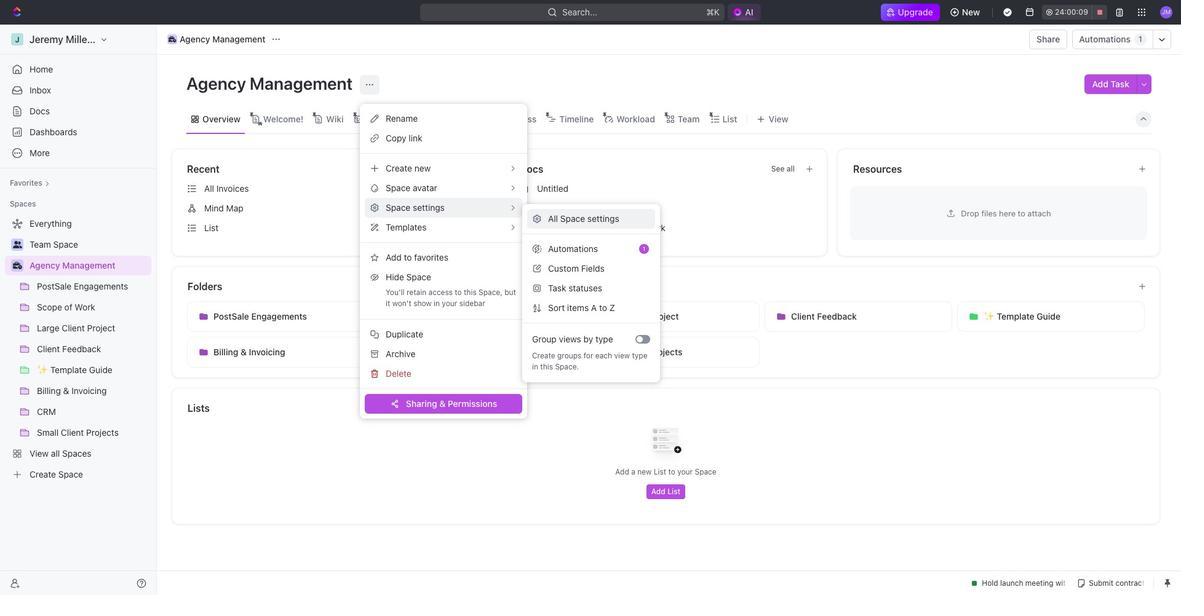Task type: vqa. For each thing, say whether or not it's contained in the screenshot.
"sort items a to z"
yes



Task type: describe. For each thing, give the bounding box(es) containing it.
large client project
[[599, 311, 679, 322]]

a
[[631, 467, 635, 477]]

delete link
[[365, 364, 522, 384]]

large
[[599, 311, 622, 322]]

0 vertical spatial work
[[645, 223, 665, 233]]

24:00:09
[[1055, 7, 1088, 17]]

✨ template guide
[[984, 311, 1060, 322]]

see
[[771, 164, 785, 173]]

client feedback
[[791, 311, 857, 322]]

resources button
[[853, 162, 1128, 177]]

access
[[428, 288, 453, 297]]

postsale engagements button
[[187, 301, 375, 332]]

mind
[[204, 203, 224, 213]]

agency management inside tree
[[30, 260, 115, 271]]

sidebar navigation
[[0, 25, 157, 595]]

sharing & permissions
[[406, 399, 497, 409]]

⌘k
[[706, 7, 720, 17]]

each
[[595, 351, 612, 360]]

guide
[[1037, 311, 1060, 322]]

crm button
[[380, 337, 567, 368]]

space settings link
[[365, 198, 522, 218]]

recent
[[187, 164, 220, 175]]

this inside 'you'll retain access to this space, but it won't show in your sidebar'
[[464, 288, 477, 297]]

upgrade
[[898, 7, 934, 17]]

agency inside tree
[[30, 260, 60, 271]]

scope inside scope of work button
[[406, 311, 432, 322]]

rename link
[[365, 109, 522, 129]]

docs link
[[5, 101, 151, 121]]

mind map
[[204, 203, 243, 213]]

items
[[567, 303, 589, 313]]

all invoices
[[204, 183, 249, 194]]

1 vertical spatial agency management
[[186, 73, 356, 93]]

to for drop files here to attach
[[1018, 208, 1025, 218]]

✨
[[984, 311, 995, 322]]

wiki link
[[324, 110, 344, 128]]

favorites
[[10, 178, 42, 188]]

space.
[[555, 362, 579, 372]]

organizational chart
[[366, 113, 450, 124]]

overall
[[473, 113, 502, 124]]

add for add task
[[1092, 79, 1108, 89]]

your inside 'you'll retain access to this space, but it won't show in your sidebar'
[[442, 299, 457, 308]]

0 vertical spatial agency management
[[180, 34, 265, 44]]

mind map link
[[182, 199, 489, 218]]

✨ template guide button
[[957, 301, 1145, 332]]

see all
[[771, 164, 795, 173]]

z
[[609, 303, 615, 313]]

agency management link inside agency management tree
[[30, 256, 149, 276]]

billing & invoicing
[[213, 347, 285, 357]]

share
[[1037, 34, 1060, 44]]

0 vertical spatial type
[[595, 334, 613, 344]]

for
[[584, 351, 593, 360]]

rename
[[386, 113, 418, 124]]

resource management
[[537, 203, 628, 213]]

agency management tree
[[5, 214, 151, 485]]

retain
[[407, 288, 426, 297]]

it
[[386, 299, 390, 308]]

0 vertical spatial a
[[599, 223, 605, 233]]

small client projects button
[[572, 337, 760, 368]]

create groups for each view type in this space.
[[532, 351, 647, 372]]

in inside 'you'll retain access to this space, but it won't show in your sidebar'
[[434, 299, 440, 308]]

1 horizontal spatial scope
[[607, 223, 632, 233]]

sharing & permissions link
[[365, 394, 522, 414]]

billing
[[213, 347, 238, 357]]

organizational chart link
[[364, 110, 450, 128]]

add to favorites link
[[365, 248, 522, 268]]

create
[[532, 351, 555, 360]]

group
[[532, 334, 557, 344]]

task statuses
[[548, 283, 602, 293]]

space settings
[[386, 202, 445, 213]]

projects
[[649, 347, 683, 357]]

add for add list
[[651, 487, 665, 496]]

no lists icon. image
[[641, 418, 690, 467]]

permissions
[[448, 399, 497, 409]]

all for all invoices
[[204, 183, 214, 194]]

& for permissions
[[439, 399, 446, 409]]

resources
[[853, 164, 902, 175]]

0 horizontal spatial automations
[[548, 244, 598, 254]]

drop
[[961, 208, 979, 218]]

add task button
[[1085, 74, 1137, 94]]

settings inside dropdown button
[[413, 202, 445, 213]]

list down mind at the top left of the page
[[204, 223, 218, 233]]

home link
[[5, 60, 151, 79]]

small client projects
[[599, 347, 683, 357]]

show
[[413, 299, 432, 308]]

scope of work button
[[380, 301, 567, 332]]

a inside 'link'
[[591, 303, 597, 313]]

sort items a to z
[[548, 303, 615, 313]]

add list
[[651, 487, 680, 496]]

👥
[[520, 204, 530, 213]]

add to favorites
[[386, 252, 448, 263]]

1 horizontal spatial business time image
[[168, 36, 176, 42]]

you'll retain access to this space, but it won't show in your sidebar
[[386, 288, 516, 308]]

views
[[559, 334, 581, 344]]

task inside add task button
[[1111, 79, 1129, 89]]

map
[[226, 203, 243, 213]]

this inside create groups for each view type in this space.
[[540, 362, 553, 372]]

duplicate
[[386, 329, 423, 340]]

add for add a new list to your space
[[615, 467, 629, 477]]

custom fields
[[548, 263, 605, 274]]

0 horizontal spatial list link
[[182, 218, 489, 238]]

1 horizontal spatial list link
[[720, 110, 737, 128]]

all
[[787, 164, 795, 173]]

invoices
[[216, 183, 249, 194]]

client 1 project a scope of work
[[537, 223, 665, 233]]



Task type: locate. For each thing, give the bounding box(es) containing it.
0 horizontal spatial work
[[444, 311, 465, 322]]

dashboards link
[[5, 122, 151, 142]]

favorites
[[414, 252, 448, 263]]

crm
[[406, 347, 425, 357]]

1 vertical spatial type
[[632, 351, 647, 360]]

1 horizontal spatial docs
[[520, 164, 543, 175]]

1 vertical spatial work
[[444, 311, 465, 322]]

workload link
[[614, 110, 655, 128]]

1 horizontal spatial settings
[[587, 213, 619, 224]]

docs inside sidebar 'navigation'
[[30, 106, 50, 116]]

team link
[[675, 110, 700, 128]]

1
[[1139, 35, 1142, 44], [562, 223, 566, 233], [643, 245, 645, 252]]

small
[[599, 347, 621, 357]]

0 vertical spatial of
[[634, 223, 643, 233]]

0 vertical spatial list link
[[720, 110, 737, 128]]

1 vertical spatial list link
[[182, 218, 489, 238]]

overall process link
[[471, 110, 537, 128]]

in down access
[[434, 299, 440, 308]]

process
[[504, 113, 537, 124]]

1 vertical spatial business time image
[[13, 262, 22, 269]]

organizational
[[366, 113, 425, 124]]

0 horizontal spatial scope
[[406, 311, 432, 322]]

project down folders button
[[650, 311, 679, 322]]

team
[[678, 113, 700, 124]]

see all button
[[766, 162, 800, 177]]

1 vertical spatial agency management link
[[30, 256, 149, 276]]

copy
[[386, 133, 406, 143]]

scope down show
[[406, 311, 432, 322]]

add a new list to your space
[[615, 467, 716, 477]]

task statuses link
[[527, 279, 655, 298]]

1 vertical spatial a
[[591, 303, 597, 313]]

to right access
[[455, 288, 462, 297]]

sort
[[548, 303, 565, 313]]

list link down all invoices link
[[182, 218, 489, 238]]

to for you'll retain access to this space, but it won't show in your sidebar
[[455, 288, 462, 297]]

business time image
[[168, 36, 176, 42], [13, 262, 22, 269]]

scope of work
[[406, 311, 465, 322]]

1 horizontal spatial agency management link
[[164, 32, 269, 47]]

1 vertical spatial in
[[532, 362, 538, 372]]

2 vertical spatial agency
[[30, 260, 60, 271]]

0 vertical spatial scope
[[607, 223, 632, 233]]

of up duplicate link
[[434, 311, 442, 322]]

feedback
[[817, 311, 857, 322]]

1 horizontal spatial type
[[632, 351, 647, 360]]

a down resource management
[[599, 223, 605, 233]]

0 horizontal spatial all
[[204, 183, 214, 194]]

overview link
[[200, 110, 240, 128]]

client feedback button
[[765, 301, 952, 332]]

0 vertical spatial project
[[569, 223, 597, 233]]

settings
[[413, 202, 445, 213], [587, 213, 619, 224]]

of down untitled link
[[634, 223, 643, 233]]

task
[[1111, 79, 1129, 89], [548, 283, 566, 293]]

space
[[386, 202, 410, 213], [560, 213, 585, 224], [406, 272, 431, 282], [695, 467, 716, 477]]

0 horizontal spatial in
[[434, 299, 440, 308]]

🤝
[[520, 223, 530, 233]]

sharing
[[406, 399, 437, 409]]

you'll
[[386, 288, 404, 297]]

all down recent
[[204, 183, 214, 194]]

billing & invoicing button
[[187, 337, 375, 368]]

0 horizontal spatial settings
[[413, 202, 445, 213]]

list down add a new list to your space
[[667, 487, 680, 496]]

share button
[[1029, 30, 1067, 49]]

1 vertical spatial &
[[439, 399, 446, 409]]

& inside "button"
[[240, 347, 247, 357]]

in down create
[[532, 362, 538, 372]]

business time image inside agency management tree
[[13, 262, 22, 269]]

this up sidebar
[[464, 288, 477, 297]]

automations up "custom fields" on the top of the page
[[548, 244, 598, 254]]

to right here in the right top of the page
[[1018, 208, 1025, 218]]

to left z
[[599, 303, 607, 313]]

add
[[1092, 79, 1108, 89], [386, 252, 402, 263], [615, 467, 629, 477], [651, 487, 665, 496]]

copy link link
[[365, 129, 522, 148]]

0 vertical spatial agency management link
[[164, 32, 269, 47]]

0 vertical spatial in
[[434, 299, 440, 308]]

1 horizontal spatial automations
[[1079, 34, 1131, 44]]

1 horizontal spatial this
[[540, 362, 553, 372]]

list inside button
[[667, 487, 680, 496]]

client down resource
[[537, 223, 560, 233]]

delete
[[386, 368, 411, 379]]

agency management
[[180, 34, 265, 44], [186, 73, 356, 93], [30, 260, 115, 271]]

task inside task statuses link
[[548, 283, 566, 293]]

of inside button
[[434, 311, 442, 322]]

space settings button
[[365, 198, 522, 218]]

space inside dropdown button
[[386, 202, 410, 213]]

1 horizontal spatial of
[[634, 223, 643, 233]]

your up add list
[[677, 467, 693, 477]]

engagements
[[251, 311, 307, 322]]

1 horizontal spatial all
[[548, 213, 558, 224]]

0 vertical spatial automations
[[1079, 34, 1131, 44]]

folders button
[[187, 279, 1128, 294]]

to inside add to favorites link
[[404, 252, 412, 263]]

to inside 'you'll retain access to this space, but it won't show in your sidebar'
[[455, 288, 462, 297]]

1 vertical spatial task
[[548, 283, 566, 293]]

& right billing
[[240, 347, 247, 357]]

0 vertical spatial &
[[240, 347, 247, 357]]

in inside create groups for each view type in this space.
[[532, 362, 538, 372]]

type
[[595, 334, 613, 344], [632, 351, 647, 360]]

0 horizontal spatial of
[[434, 311, 442, 322]]

0 horizontal spatial type
[[595, 334, 613, 344]]

automations down 24:00:09 button
[[1079, 34, 1131, 44]]

to inside sort items a to z 'link'
[[599, 303, 607, 313]]

view
[[614, 351, 630, 360]]

0 horizontal spatial docs
[[30, 106, 50, 116]]

24:00:09 button
[[1042, 5, 1107, 20]]

all right 🤝
[[548, 213, 558, 224]]

a right items
[[591, 303, 597, 313]]

docs up untitled
[[520, 164, 543, 175]]

0 horizontal spatial agency management link
[[30, 256, 149, 276]]

0 vertical spatial all
[[204, 183, 214, 194]]

archive
[[386, 349, 415, 359]]

group views by type
[[532, 334, 613, 344]]

1 vertical spatial scope
[[406, 311, 432, 322]]

work inside button
[[444, 311, 465, 322]]

resource
[[537, 203, 574, 213]]

&
[[240, 347, 247, 357], [439, 399, 446, 409]]

0 horizontal spatial a
[[591, 303, 597, 313]]

to up add list
[[668, 467, 675, 477]]

list right new
[[654, 467, 666, 477]]

0 vertical spatial this
[[464, 288, 477, 297]]

list link right the team
[[720, 110, 737, 128]]

1 vertical spatial your
[[677, 467, 693, 477]]

archive link
[[365, 344, 522, 364]]

project for 1
[[569, 223, 597, 233]]

management inside tree
[[62, 260, 115, 271]]

here
[[999, 208, 1016, 218]]

client right z
[[624, 311, 648, 322]]

1 vertical spatial docs
[[520, 164, 543, 175]]

inbox link
[[5, 81, 151, 100]]

postsale
[[213, 311, 249, 322]]

client right small
[[623, 347, 647, 357]]

home
[[30, 64, 53, 74]]

1 horizontal spatial &
[[439, 399, 446, 409]]

0 horizontal spatial task
[[548, 283, 566, 293]]

type inside create groups for each view type in this space.
[[632, 351, 647, 360]]

chart
[[428, 113, 450, 124]]

list
[[722, 113, 737, 124], [204, 223, 218, 233], [654, 467, 666, 477], [667, 487, 680, 496]]

add task
[[1092, 79, 1129, 89]]

0 horizontal spatial &
[[240, 347, 247, 357]]

timeline link
[[557, 110, 594, 128]]

0 horizontal spatial your
[[442, 299, 457, 308]]

untitled link
[[515, 179, 822, 199]]

1 horizontal spatial task
[[1111, 79, 1129, 89]]

1 horizontal spatial work
[[645, 223, 665, 233]]

search...
[[562, 7, 597, 17]]

2 vertical spatial 1
[[643, 245, 645, 252]]

this down create
[[540, 362, 553, 372]]

0 vertical spatial docs
[[30, 106, 50, 116]]

docs down 'inbox'
[[30, 106, 50, 116]]

project for client
[[650, 311, 679, 322]]

timeline
[[559, 113, 594, 124]]

scope down resource management
[[607, 223, 632, 233]]

1 vertical spatial this
[[540, 362, 553, 372]]

in
[[434, 299, 440, 308], [532, 362, 538, 372]]

0 vertical spatial agency
[[180, 34, 210, 44]]

work down 'you'll retain access to this space, but it won't show in your sidebar'
[[444, 311, 465, 322]]

to
[[1018, 208, 1025, 218], [404, 252, 412, 263], [455, 288, 462, 297], [599, 303, 607, 313], [668, 467, 675, 477]]

hide
[[386, 272, 404, 282]]

fields
[[581, 263, 605, 274]]

welcome!
[[263, 113, 303, 124]]

1 vertical spatial settings
[[587, 213, 619, 224]]

scope
[[607, 223, 632, 233], [406, 311, 432, 322]]

1 vertical spatial of
[[434, 311, 442, 322]]

project inside button
[[650, 311, 679, 322]]

your down access
[[442, 299, 457, 308]]

1 vertical spatial project
[[650, 311, 679, 322]]

spaces
[[10, 199, 36, 209]]

1 vertical spatial 1
[[562, 223, 566, 233]]

2 horizontal spatial 1
[[1139, 35, 1142, 44]]

1 horizontal spatial in
[[532, 362, 538, 372]]

but
[[504, 288, 516, 297]]

0 vertical spatial your
[[442, 299, 457, 308]]

0 horizontal spatial project
[[569, 223, 597, 233]]

duplicate link
[[365, 325, 522, 344]]

docs
[[30, 106, 50, 116], [520, 164, 543, 175]]

2 vertical spatial agency management
[[30, 260, 115, 271]]

& right sharing
[[439, 399, 446, 409]]

1 horizontal spatial 1
[[643, 245, 645, 252]]

hide space
[[386, 272, 431, 282]]

0 vertical spatial settings
[[413, 202, 445, 213]]

1 horizontal spatial project
[[650, 311, 679, 322]]

work down untitled link
[[645, 223, 665, 233]]

to up hide space
[[404, 252, 412, 263]]

0 horizontal spatial this
[[464, 288, 477, 297]]

0 horizontal spatial 1
[[562, 223, 566, 233]]

0 horizontal spatial business time image
[[13, 262, 22, 269]]

1 vertical spatial automations
[[548, 244, 598, 254]]

large client project button
[[572, 301, 760, 332]]

upgrade link
[[881, 4, 940, 21]]

to for sort items a to z
[[599, 303, 607, 313]]

list right the team
[[722, 113, 737, 124]]

all invoices link
[[182, 179, 489, 199]]

1 horizontal spatial a
[[599, 223, 605, 233]]

of
[[634, 223, 643, 233], [434, 311, 442, 322]]

0 vertical spatial task
[[1111, 79, 1129, 89]]

0 vertical spatial 1
[[1139, 35, 1142, 44]]

1 vertical spatial agency
[[186, 73, 246, 93]]

your
[[442, 299, 457, 308], [677, 467, 693, 477]]

0 vertical spatial business time image
[[168, 36, 176, 42]]

1 horizontal spatial your
[[677, 467, 693, 477]]

type right view
[[632, 351, 647, 360]]

settings right resource
[[587, 213, 619, 224]]

1 vertical spatial all
[[548, 213, 558, 224]]

add list button
[[646, 485, 685, 499]]

project down resource management
[[569, 223, 597, 233]]

project
[[569, 223, 597, 233], [650, 311, 679, 322]]

client left 'feedback'
[[791, 311, 815, 322]]

add for add to favorites
[[386, 252, 402, 263]]

settings up favorites
[[413, 202, 445, 213]]

& for invoicing
[[240, 347, 247, 357]]

all for all space settings
[[548, 213, 558, 224]]

type up small
[[595, 334, 613, 344]]

favorites button
[[5, 176, 55, 191]]



